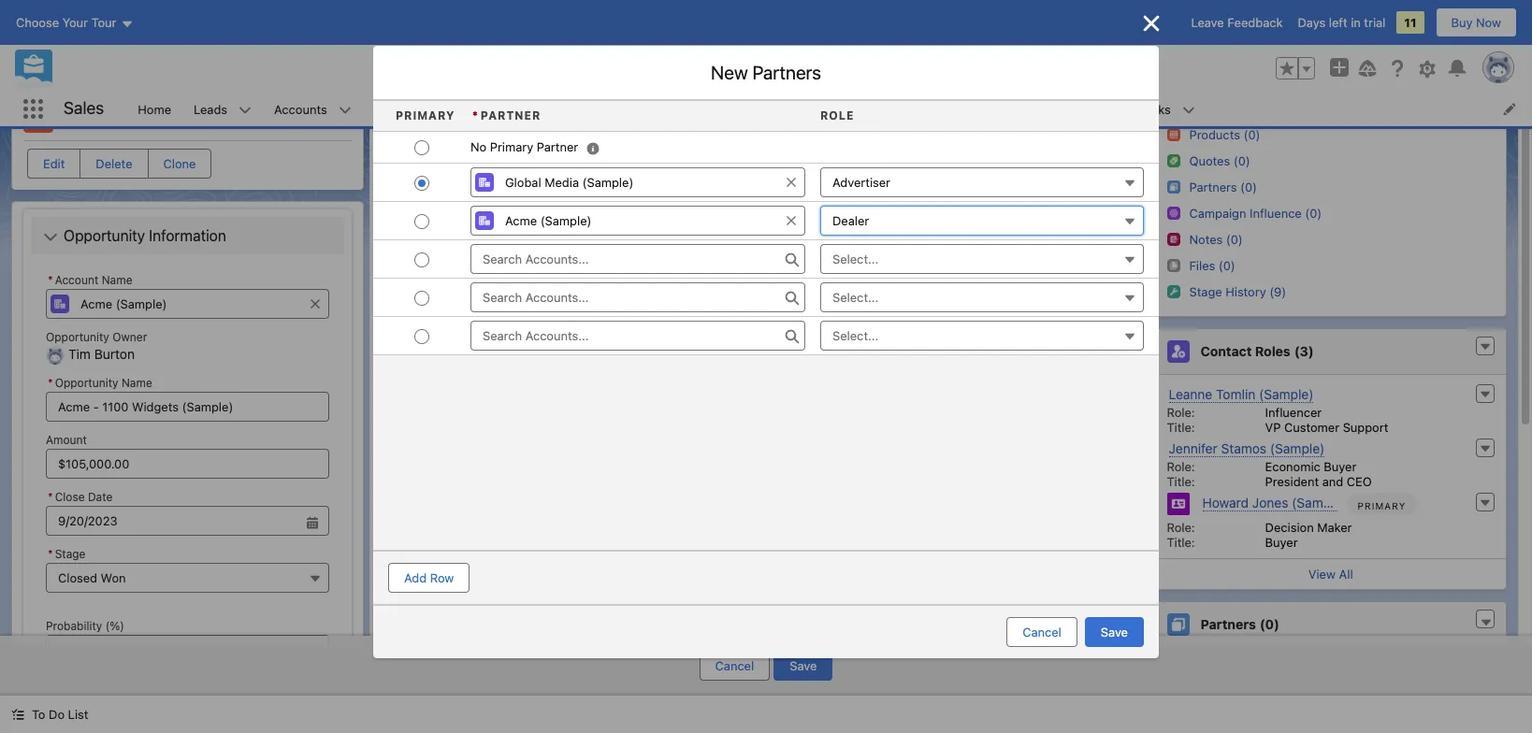 Task type: locate. For each thing, give the bounding box(es) containing it.
0 vertical spatial cancel button
[[1007, 617, 1077, 647]]

president and ceo
[[1265, 474, 1372, 489]]

products (0)
[[1189, 127, 1260, 142]]

0 horizontal spatial save
[[790, 658, 817, 673]]

activity link
[[412, 320, 462, 357]]

1 vertical spatial title:
[[1167, 474, 1195, 489]]

contact up tomlin
[[1200, 343, 1252, 359]]

0 horizontal spatial list item
[[682, 92, 760, 126]]

name for * opportunity name
[[122, 376, 152, 390]]

0 vertical spatial role, select... button
[[820, 244, 1144, 274]]

opportunity down opportunity owner
[[55, 376, 118, 390]]

0 vertical spatial opportunity
[[64, 227, 145, 244]]

accounts list item
[[263, 92, 363, 126]]

1 search accounts... text field from the top
[[470, 283, 805, 312]]

None text field
[[46, 392, 329, 422]]

great
[[755, 215, 788, 229]]

0 vertical spatial partners
[[752, 61, 821, 83]]

cancel button
[[1007, 617, 1077, 647], [699, 651, 770, 681]]

to
[[32, 707, 45, 722]]

opportunity up the * account name
[[64, 227, 145, 244]]

roles
[[1255, 343, 1290, 359]]

1 vertical spatial select...
[[832, 290, 879, 305]]

(sample) up influencer
[[1259, 386, 1314, 402]]

0 vertical spatial edit
[[43, 156, 65, 171]]

change closed stage button
[[923, 144, 1117, 174]]

stage
[[442, 152, 477, 166], [1048, 152, 1081, 166], [1189, 284, 1222, 299], [55, 548, 86, 562]]

* left account
[[48, 273, 53, 287]]

buyer
[[1324, 459, 1356, 474], [1265, 535, 1298, 550]]

2 search accounts... text field from the top
[[470, 321, 805, 351]]

Search Accounts... text field
[[470, 244, 805, 274]]

opportunity image
[[23, 103, 53, 133]]

0 vertical spatial partner
[[481, 108, 541, 122]]

quote
[[580, 330, 622, 347]]

amou
[[405, 253, 435, 267]]

to do list button
[[0, 696, 100, 733]]

* inside group
[[48, 491, 53, 505]]

0 horizontal spatial edit
[[43, 156, 65, 171]]

* up amount
[[48, 376, 53, 390]]

partners up the dashboards
[[752, 61, 821, 83]]

information inside dropdown button
[[523, 565, 600, 582]]

date down amount text box
[[88, 491, 113, 505]]

(sample) for jennifer stamos (sample)
[[1270, 441, 1325, 456]]

3 select... from the top
[[832, 328, 879, 343]]

opportunities
[[472, 101, 549, 116]]

1 vertical spatial date
[[88, 491, 113, 505]]

opportunity
[[64, 227, 145, 244], [46, 330, 109, 344], [55, 376, 118, 390]]

1 vertical spatial primary
[[490, 139, 533, 154]]

0 horizontal spatial group
[[46, 487, 329, 536]]

1 role: from the top
[[1167, 405, 1195, 420]]

howard jones (sample) link
[[1202, 495, 1346, 512]]

group
[[1276, 57, 1315, 80], [46, 487, 329, 536]]

row
[[430, 570, 454, 585]]

influencer
[[1265, 405, 1322, 420]]

0 horizontal spatial text default image
[[420, 568, 435, 583]]

closed right change
[[1006, 152, 1045, 166]]

partner down opportunities list item
[[537, 139, 578, 154]]

0 vertical spatial text default image
[[1479, 341, 1492, 354]]

1 vertical spatial close
[[55, 491, 85, 505]]

description information button
[[412, 558, 1106, 588]]

name right account
[[102, 273, 132, 287]]

(sample) inside howard jones (sample) link
[[1292, 495, 1346, 511]]

successful
[[924, 215, 989, 229]]

2 select... from the top
[[832, 290, 879, 305]]

jennifer
[[1169, 441, 1218, 456]]

stage right change
[[1048, 152, 1081, 166]]

role: for jennifer stamos (sample)
[[1167, 459, 1195, 474]]

(sample) inside jennifer stamos (sample) link
[[1270, 441, 1325, 456]]

edit down opportunity icon
[[43, 156, 65, 171]]

0 horizontal spatial save button
[[774, 651, 833, 681]]

information for opportunity information
[[149, 227, 226, 244]]

0 vertical spatial search accounts... text field
[[470, 283, 805, 312]]

information right description
[[523, 565, 600, 582]]

1 select... from the top
[[832, 252, 879, 267]]

0 horizontal spatial buyer
[[1265, 535, 1298, 550]]

1 vertical spatial role:
[[1167, 459, 1195, 474]]

0 horizontal spatial primary
[[396, 108, 455, 122]]

1 horizontal spatial closed
[[1006, 152, 1045, 166]]

text default image inside description information dropdown button
[[420, 568, 435, 583]]

opportunity up * opportunity name
[[46, 330, 109, 344]]

decision maker
[[1265, 520, 1352, 535]]

1 vertical spatial text default image
[[420, 568, 435, 583]]

economic buyer
[[1265, 459, 1356, 474]]

0 vertical spatial title:
[[1167, 420, 1195, 435]]

president
[[1265, 474, 1319, 489]]

1 role, select... button from the top
[[820, 244, 1144, 274]]

partner up no primary partner
[[481, 108, 541, 122]]

list containing home
[[127, 92, 1532, 126]]

text default image up account
[[43, 230, 58, 245]]

0 vertical spatial contact
[[1189, 101, 1234, 116]]

all
[[1339, 567, 1353, 582]]

cancel
[[1023, 624, 1061, 639], [715, 658, 754, 673]]

1 vertical spatial name
[[122, 376, 152, 390]]

1 vertical spatial partners
[[1200, 617, 1256, 633]]

opportunity for opportunity owner
[[46, 330, 109, 344]]

2 vertical spatial select...
[[832, 328, 879, 343]]

stamos
[[1221, 441, 1267, 456]]

The deal is at 10% because they are at the sales process stage of defining their requirements.  It is not clear whether our solutions are a good fit or not but they are willing to discuss this in detail. text field
[[645, 609, 1095, 655]]

stage down * close date
[[55, 548, 86, 562]]

influence (0)
[[1250, 206, 1322, 221]]

title: up contact image
[[1167, 474, 1195, 489]]

* down * close date
[[48, 548, 53, 562]]

text default image for opportunity information
[[43, 230, 58, 245]]

1 horizontal spatial save button
[[1085, 617, 1144, 647]]

details
[[496, 330, 546, 347]]

text default image inside opportunity information dropdown button
[[43, 230, 58, 245]]

1 horizontal spatial primary
[[490, 139, 533, 154]]

text default image left to
[[11, 708, 24, 721]]

2 vertical spatial role:
[[1167, 520, 1195, 535]]

0 vertical spatial buyer
[[1324, 459, 1356, 474]]

1 list item from the left
[[682, 92, 760, 126]]

contact for contact roles (3)
[[1200, 343, 1252, 359]]

(sample) right leads
[[239, 107, 313, 126]]

1 horizontal spatial text default image
[[43, 230, 58, 245]]

2 closed from the left
[[1006, 152, 1045, 166]]

tomlin
[[1216, 386, 1255, 402]]

name down the owner
[[122, 376, 152, 390]]

2 role: from the top
[[1167, 459, 1195, 474]]

contact up products (0)
[[1189, 101, 1234, 116]]

1 vertical spatial contact
[[1200, 343, 1252, 359]]

text default image inside to do list button
[[11, 708, 24, 721]]

name
[[102, 273, 132, 287], [122, 376, 152, 390]]

close down key
[[405, 217, 434, 231]]

0 vertical spatial text default image
[[43, 230, 58, 245]]

leanne tomlin (sample) link
[[1169, 386, 1314, 403]]

jones
[[1252, 495, 1288, 511]]

new partners
[[711, 61, 821, 83]]

list
[[68, 707, 88, 722]]

support
[[1343, 420, 1388, 435]]

view all
[[1308, 567, 1353, 582]]

(sample) up 'economic'
[[1270, 441, 1325, 456]]

edit left guidance
[[722, 182, 744, 196]]

quotes (0) link
[[1189, 153, 1250, 169]]

partners left (0)
[[1200, 617, 1256, 633]]

list
[[127, 92, 1532, 126]]

quotes (0)
[[1189, 153, 1250, 168]]

0 vertical spatial save
[[1101, 624, 1128, 639]]

None text field
[[46, 506, 329, 536]]

text default image
[[1479, 341, 1492, 354], [420, 568, 435, 583]]

0 vertical spatial role:
[[1167, 405, 1195, 420]]

acme
[[65, 107, 110, 126]]

deal.
[[992, 215, 1020, 229]]

select...
[[832, 252, 879, 267], [832, 290, 879, 305], [832, 328, 879, 343]]

contact roles image
[[1167, 102, 1180, 115]]

contacts list item
[[363, 92, 461, 126]]

* for * stage
[[48, 548, 53, 562]]

contact image
[[1167, 493, 1189, 515]]

date
[[405, 231, 429, 245], [88, 491, 113, 505]]

1 horizontal spatial buyer
[[1324, 459, 1356, 474]]

Search Accounts... text field
[[470, 283, 805, 312], [470, 321, 805, 351]]

1 horizontal spatial partners
[[1200, 617, 1256, 633]]

stage history image
[[1167, 285, 1180, 298]]

key
[[401, 181, 425, 196]]

2 vertical spatial title:
[[1167, 535, 1195, 550]]

primary
[[1358, 500, 1406, 512]]

search accounts... text field for first role, select... button from the bottom of the page
[[470, 321, 805, 351]]

tab list
[[401, 320, 1117, 357]]

role: down leanne
[[1167, 405, 1195, 420]]

0 vertical spatial group
[[1276, 57, 1315, 80]]

1 horizontal spatial list item
[[1054, 92, 1128, 126]]

0 horizontal spatial information
[[149, 227, 226, 244]]

tasks link
[[1128, 92, 1182, 126]]

* up no
[[472, 108, 479, 122]]

closed right :
[[484, 152, 526, 166]]

change
[[959, 152, 1002, 166]]

1 horizontal spatial information
[[523, 565, 600, 582]]

new
[[711, 61, 748, 83]]

2 vertical spatial role, select... button
[[820, 321, 1144, 351]]

dashboards link
[[760, 92, 851, 126]]

0 horizontal spatial closed
[[484, 152, 526, 166]]

(sample) down president and ceo
[[1292, 495, 1346, 511]]

text default image
[[43, 230, 58, 245], [11, 708, 24, 721]]

buy
[[1451, 15, 1473, 30]]

details link
[[496, 320, 546, 357]]

* down amount
[[48, 491, 53, 505]]

select... for 2nd role, select... button from the top
[[832, 290, 879, 305]]

group down amount text box
[[46, 487, 329, 536]]

0 vertical spatial select...
[[832, 252, 879, 267]]

change closed stage
[[959, 152, 1081, 166]]

save button
[[1085, 617, 1144, 647], [774, 651, 833, 681]]

leanne tomlin (sample)
[[1169, 386, 1314, 402]]

group down days
[[1276, 57, 1315, 80]]

contacts
[[374, 101, 425, 116]]

maker
[[1317, 520, 1352, 535]]

opportunity owner
[[46, 330, 147, 344]]

owner
[[112, 330, 147, 344]]

decision
[[1265, 520, 1314, 535]]

* for * close date
[[48, 491, 53, 505]]

left
[[1329, 15, 1347, 30]]

close up * stage
[[55, 491, 85, 505]]

fields
[[428, 181, 466, 196]]

1 horizontal spatial cancel
[[1023, 624, 1061, 639]]

1 vertical spatial partner
[[537, 139, 578, 154]]

0 vertical spatial name
[[102, 273, 132, 287]]

0 vertical spatial date
[[405, 231, 429, 245]]

opportunities link
[[461, 92, 561, 126]]

0 horizontal spatial close
[[55, 491, 85, 505]]

Probability (%) text field
[[46, 636, 329, 665]]

1 horizontal spatial text default image
[[1479, 341, 1492, 354]]

trial
[[1364, 15, 1386, 30]]

great work! you've closed a successful deal.
[[755, 215, 1020, 229]]

1 vertical spatial opportunity
[[46, 330, 109, 344]]

0 vertical spatial primary
[[396, 108, 455, 122]]

tasks list item
[[1128, 92, 1206, 126]]

close
[[405, 217, 434, 231], [55, 491, 85, 505]]

jennifer stamos (sample)
[[1169, 441, 1325, 456]]

notes (0) link
[[1189, 232, 1243, 248]]

description information
[[441, 565, 600, 582]]

1 vertical spatial cancel
[[715, 658, 754, 673]]

0 vertical spatial save button
[[1085, 617, 1144, 647]]

1 vertical spatial text default image
[[11, 708, 24, 721]]

1 horizontal spatial edit
[[722, 182, 744, 196]]

stage down files (0) link
[[1189, 284, 1222, 299]]

2 title: from the top
[[1167, 474, 1195, 489]]

role: down jennifer
[[1167, 459, 1195, 474]]

edit link
[[722, 181, 744, 196]]

list item
[[682, 92, 760, 126], [1054, 92, 1128, 126]]

opportunities list item
[[461, 92, 585, 126]]

1 vertical spatial search accounts... text field
[[470, 321, 805, 351]]

1 vertical spatial group
[[46, 487, 329, 536]]

title: up jennifer
[[1167, 420, 1195, 435]]

date up amou
[[405, 231, 429, 245]]

search accounts... text field for 2nd role, select... button from the top
[[470, 283, 805, 312]]

partners
[[752, 61, 821, 83], [1200, 617, 1256, 633]]

partners (0)
[[1189, 180, 1257, 195]]

home link
[[127, 92, 182, 126]]

0 horizontal spatial date
[[88, 491, 113, 505]]

list item down the new
[[682, 92, 760, 126]]

0 vertical spatial information
[[149, 227, 226, 244]]

information inside dropdown button
[[149, 227, 226, 244]]

opportunity inside dropdown button
[[64, 227, 145, 244]]

information down clone button
[[149, 227, 226, 244]]

role:
[[1167, 405, 1195, 420], [1167, 459, 1195, 474], [1167, 520, 1195, 535]]

title: for leanne tomlin (sample)
[[1167, 420, 1195, 435]]

select... for first role, select... button from the bottom of the page
[[832, 328, 879, 343]]

1 horizontal spatial date
[[405, 231, 429, 245]]

Role, Select... button
[[820, 244, 1144, 274], [820, 283, 1144, 312], [820, 321, 1144, 351]]

list item left tasks
[[1054, 92, 1128, 126]]

(sample) inside leanne tomlin (sample) link
[[1259, 386, 1314, 402]]

1 title: from the top
[[1167, 420, 1195, 435]]

0 horizontal spatial text default image
[[11, 708, 24, 721]]

title: down contact image
[[1167, 535, 1195, 550]]

contact for contact roles (3)
[[1189, 101, 1234, 116]]

dashboards list item
[[760, 92, 875, 126]]

partner
[[481, 108, 541, 122], [537, 139, 578, 154]]

partners image
[[1167, 180, 1180, 193]]

role: down contact image
[[1167, 520, 1195, 535]]

1 horizontal spatial group
[[1276, 57, 1315, 80]]

1 vertical spatial cancel button
[[699, 651, 770, 681]]

1 vertical spatial information
[[523, 565, 600, 582]]

1 vertical spatial role, select... button
[[820, 283, 1144, 312]]

0 vertical spatial close
[[405, 217, 434, 231]]



Task type: vqa. For each thing, say whether or not it's contained in the screenshot.
the today to the middle
no



Task type: describe. For each thing, give the bounding box(es) containing it.
buy now button
[[1435, 7, 1517, 37]]

amou nt
[[405, 253, 435, 281]]

stage inside the "change closed stage" button
[[1048, 152, 1081, 166]]

group containing *
[[46, 487, 329, 536]]

dashboards
[[771, 101, 839, 116]]

guidance for success
[[755, 181, 895, 196]]

work!
[[791, 215, 825, 229]]

* for * partner
[[472, 108, 479, 122]]

contact roles (3)
[[1189, 101, 1289, 116]]

closed
[[871, 215, 910, 229]]

view
[[1308, 567, 1336, 582]]

title: for jennifer stamos (sample)
[[1167, 474, 1195, 489]]

ceo
[[1347, 474, 1372, 489]]

contact roles element
[[1155, 328, 1507, 590]]

jennifer stamos (sample) link
[[1169, 441, 1325, 457]]

11
[[1404, 15, 1417, 30]]

notes image
[[1167, 232, 1180, 246]]

no primary partner
[[470, 139, 578, 154]]

no
[[470, 139, 487, 154]]

information for description information
[[523, 565, 600, 582]]

3 title: from the top
[[1167, 535, 1195, 550]]

buy now
[[1451, 15, 1501, 30]]

text default image for contact roles element
[[1479, 341, 1492, 354]]

* stage
[[48, 548, 86, 562]]

probability
[[46, 620, 102, 634]]

* for * account name
[[48, 273, 53, 287]]

close inside group
[[55, 491, 85, 505]]

stage history (9) link
[[1189, 284, 1286, 300]]

Global Media (Sample) text field
[[470, 167, 805, 197]]

0 horizontal spatial partners
[[752, 61, 821, 83]]

text default image for to do list
[[11, 708, 24, 721]]

products image
[[1167, 128, 1180, 141]]

Amount text field
[[46, 449, 329, 479]]

stage history (9)
[[1189, 284, 1286, 299]]

(%)
[[105, 620, 124, 634]]

view all link
[[1156, 558, 1506, 589]]

Role, Advertiser button
[[820, 167, 1144, 197]]

quotes image
[[1167, 154, 1180, 167]]

1 vertical spatial save button
[[774, 651, 833, 681]]

1 horizontal spatial close
[[405, 217, 434, 231]]

leave feedback link
[[1191, 15, 1283, 30]]

roles (3)
[[1238, 101, 1289, 116]]

key fields
[[401, 181, 466, 196]]

leads list item
[[182, 92, 263, 126]]

products (0) link
[[1189, 127, 1260, 143]]

tab list containing activity
[[401, 320, 1117, 357]]

search... button
[[550, 53, 924, 83]]

(sample) for howard jones (sample)
[[1292, 495, 1346, 511]]

widgets
[[168, 107, 235, 126]]

0 horizontal spatial cancel button
[[699, 651, 770, 681]]

2 list item from the left
[[1054, 92, 1128, 126]]

tasks
[[1139, 101, 1171, 116]]

leanne
[[1169, 386, 1212, 402]]

Role, Dealer button
[[820, 206, 1144, 236]]

partners (0) link
[[1189, 180, 1257, 195]]

0 horizontal spatial cancel
[[715, 658, 754, 673]]

contacts link
[[363, 92, 436, 126]]

* close date
[[48, 491, 113, 505]]

days
[[1298, 15, 1326, 30]]

(3)
[[1294, 343, 1314, 359]]

economic
[[1265, 459, 1320, 474]]

1 vertical spatial edit
[[722, 182, 744, 196]]

advertiser
[[832, 175, 890, 190]]

0 vertical spatial cancel
[[1023, 624, 1061, 639]]

2 role, select... button from the top
[[820, 283, 1144, 312]]

1100
[[126, 107, 164, 126]]

role: for leanne tomlin (sample)
[[1167, 405, 1195, 420]]

amount
[[46, 433, 87, 448]]

notes (0)
[[1189, 232, 1243, 247]]

description
[[441, 565, 519, 582]]

date inside close date
[[405, 231, 429, 245]]

you've
[[828, 215, 867, 229]]

home
[[138, 101, 171, 116]]

1 horizontal spatial save
[[1101, 624, 1128, 639]]

vp customer support
[[1265, 420, 1388, 435]]

accounts
[[274, 101, 327, 116]]

Acme (Sample) text field
[[470, 206, 805, 236]]

delete button
[[80, 149, 148, 179]]

campaign influence image
[[1167, 206, 1180, 219]]

path options list box
[[442, 99, 1117, 129]]

for
[[819, 181, 838, 196]]

1 horizontal spatial cancel button
[[1007, 617, 1077, 647]]

account
[[55, 273, 98, 287]]

3 role: from the top
[[1167, 520, 1195, 535]]

date inside group
[[88, 491, 113, 505]]

inverse image
[[1140, 12, 1163, 34]]

vp
[[1265, 420, 1281, 435]]

howard jones (sample)
[[1202, 495, 1346, 511]]

text default image for tab list containing activity
[[420, 568, 435, 583]]

(0)
[[1260, 617, 1279, 633]]

2 vertical spatial opportunity
[[55, 376, 118, 390]]

* account name
[[48, 273, 132, 287]]

name for * account name
[[102, 273, 132, 287]]

* partner
[[472, 108, 541, 122]]

now
[[1476, 15, 1501, 30]]

9/20/2023
[[451, 217, 514, 233]]

leave
[[1191, 15, 1224, 30]]

1 vertical spatial save
[[790, 658, 817, 673]]

* opportunity name
[[48, 376, 152, 390]]

opportunity for opportunity information
[[64, 227, 145, 244]]

3 role, select... button from the top
[[820, 321, 1144, 351]]

opportunity information
[[64, 227, 226, 244]]

activity
[[412, 330, 462, 347]]

delete
[[96, 156, 132, 171]]

nt
[[405, 267, 415, 281]]

closed inside the "change closed stage" button
[[1006, 152, 1045, 166]]

in
[[1351, 15, 1361, 30]]

stage inside stage history (9) link
[[1189, 284, 1222, 299]]

stage up the fields
[[442, 152, 477, 166]]

partners (0)
[[1200, 617, 1279, 633]]

files image
[[1167, 259, 1180, 272]]

edit inside button
[[43, 156, 65, 171]]

won
[[529, 152, 556, 166]]

(sample) for leanne tomlin (sample)
[[1259, 386, 1314, 402]]

1 closed from the left
[[484, 152, 526, 166]]

select... for 1st role, select... button from the top of the page
[[832, 252, 879, 267]]

leads link
[[182, 92, 239, 126]]

to do list
[[32, 707, 88, 722]]

howard
[[1202, 495, 1249, 511]]

clone button
[[147, 149, 212, 179]]

a
[[914, 215, 921, 229]]

* for * opportunity name
[[48, 376, 53, 390]]

search...
[[586, 61, 636, 76]]

1 vertical spatial buyer
[[1265, 535, 1298, 550]]

and
[[1322, 474, 1343, 489]]

accounts link
[[263, 92, 338, 126]]



